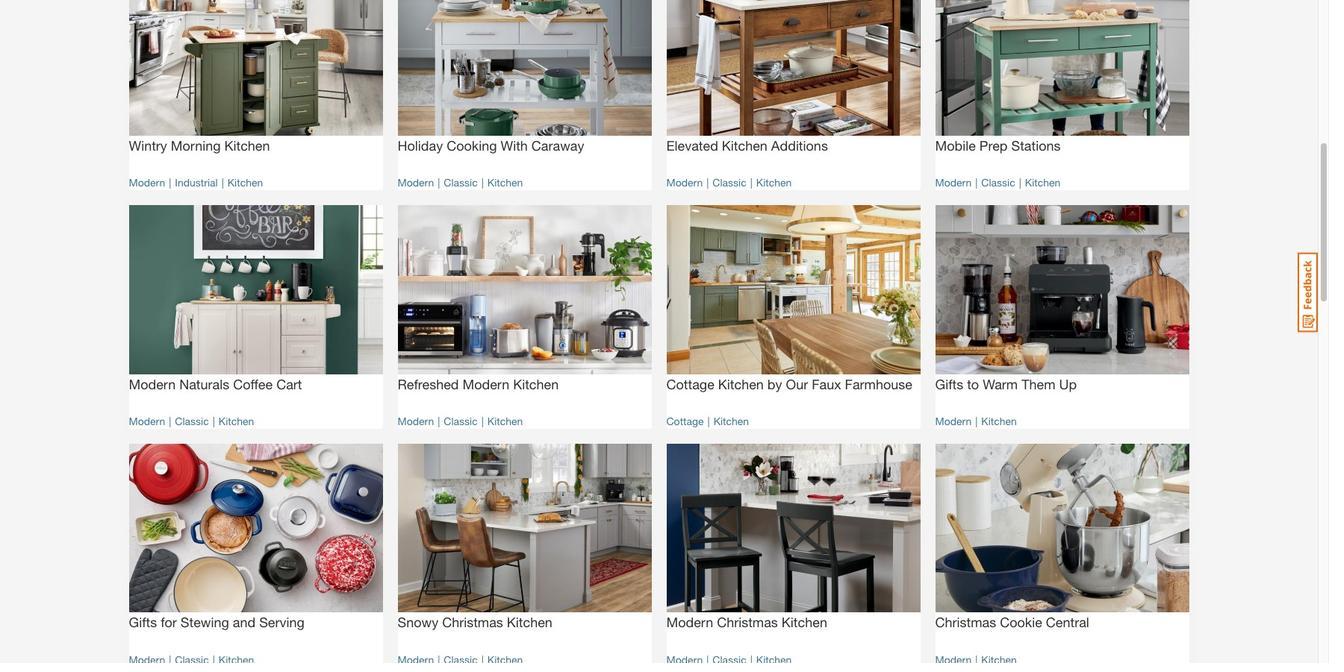 Task type: vqa. For each thing, say whether or not it's contained in the screenshot.


Task type: describe. For each thing, give the bounding box(es) containing it.
feedback link image
[[1298, 252, 1318, 333]]

mobile prep stations
[[935, 137, 1061, 154]]

stretchy image image for holiday cooking with caraway
[[398, 0, 652, 136]]

stretchy image image for snowy christmas kitchen
[[398, 444, 652, 613]]

gifts for stewing and serving link
[[129, 613, 383, 645]]

industrial
[[175, 176, 218, 189]]

and
[[233, 615, 256, 631]]

modern | classic | kitchen for modern
[[398, 415, 523, 428]]

kitchen link for modern
[[488, 415, 523, 428]]

refreshed
[[398, 376, 459, 392]]

kitchen link for naturals
[[219, 415, 254, 428]]

snowy christmas kitchen
[[398, 615, 553, 631]]

caraway
[[532, 137, 584, 154]]

classic link for kitchen
[[713, 176, 747, 189]]

modern | classic | kitchen for cooking
[[398, 176, 523, 189]]

stewing
[[181, 615, 229, 631]]

modern naturals coffee cart link
[[129, 375, 383, 406]]

wintry morning kitchen
[[129, 137, 270, 154]]

stations
[[1012, 137, 1061, 154]]

stretchy image image for gifts for stewing and serving
[[129, 444, 383, 613]]

christmas cookie central link
[[935, 613, 1189, 645]]

refreshed modern kitchen
[[398, 376, 559, 392]]

stretchy image image for christmas cookie central
[[935, 444, 1189, 613]]

stretchy image image for refreshed modern kitchen
[[398, 205, 652, 375]]

coffee
[[233, 376, 273, 392]]

holiday cooking with caraway
[[398, 137, 584, 154]]

modern | classic | kitchen for naturals
[[129, 415, 254, 428]]

elevated kitchen additions link
[[667, 136, 920, 167]]

cooking
[[447, 137, 497, 154]]

mobile
[[935, 137, 976, 154]]

wintry
[[129, 137, 167, 154]]

to
[[967, 376, 979, 392]]

christmas for modern
[[717, 615, 778, 631]]

gifts for stewing and serving
[[129, 615, 305, 631]]

kitchen link right cottage link in the bottom right of the page
[[714, 415, 749, 428]]

warm
[[983, 376, 1018, 392]]

modern link for elevated
[[667, 176, 703, 189]]

classic link for modern
[[444, 415, 478, 428]]

gifts to warm them up
[[935, 376, 1077, 392]]

cottage link
[[667, 415, 704, 428]]

elevated kitchen additions
[[667, 137, 828, 154]]

morning
[[171, 137, 221, 154]]

snowy
[[398, 615, 438, 631]]

stretchy image image for elevated kitchen additions
[[667, 0, 920, 136]]

elevated
[[667, 137, 718, 154]]

classic for prep
[[982, 176, 1015, 189]]

mobile prep stations link
[[935, 136, 1189, 167]]

by
[[768, 376, 782, 392]]

modern | kitchen
[[935, 415, 1017, 428]]

modern link for wintry
[[129, 176, 165, 189]]

serving
[[259, 615, 305, 631]]

cottage kitchen by our faux farmhouse link
[[667, 375, 920, 406]]

holiday cooking with caraway link
[[398, 136, 652, 167]]

stretchy image image for gifts to warm them up
[[935, 205, 1189, 375]]

refreshed modern kitchen link
[[398, 375, 652, 406]]

them
[[1022, 376, 1056, 392]]

stretchy image image for modern christmas kitchen
[[667, 444, 920, 613]]

our
[[786, 376, 808, 392]]



Task type: locate. For each thing, give the bounding box(es) containing it.
classic link down mobile prep stations
[[982, 176, 1015, 189]]

1 vertical spatial cottage
[[667, 415, 704, 428]]

modern link for holiday
[[398, 176, 434, 189]]

snowy christmas kitchen link
[[398, 613, 652, 645]]

1 vertical spatial gifts
[[129, 615, 157, 631]]

industrial link
[[175, 176, 218, 189]]

0 horizontal spatial gifts
[[129, 615, 157, 631]]

prep
[[980, 137, 1008, 154]]

cookie
[[1000, 615, 1042, 631]]

0 vertical spatial gifts
[[935, 376, 963, 392]]

modern link for refreshed
[[398, 415, 434, 428]]

christmas
[[442, 615, 503, 631], [717, 615, 778, 631], [935, 615, 996, 631]]

classic down cooking
[[444, 176, 478, 189]]

classic link for cooking
[[444, 176, 478, 189]]

modern | classic | kitchen for kitchen
[[667, 176, 792, 189]]

stretchy image image for mobile prep stations
[[935, 0, 1189, 136]]

kitchen link for morning
[[228, 176, 263, 189]]

additions
[[771, 137, 828, 154]]

classic down mobile prep stations
[[982, 176, 1015, 189]]

classic link down elevated kitchen additions in the top of the page
[[713, 176, 747, 189]]

modern link for gifts
[[935, 415, 972, 428]]

modern | classic | kitchen down mobile prep stations
[[935, 176, 1061, 189]]

classic link
[[444, 176, 478, 189], [713, 176, 747, 189], [982, 176, 1015, 189], [175, 415, 209, 428], [444, 415, 478, 428]]

kitchen link down "wintry morning kitchen" link
[[228, 176, 263, 189]]

kitchen link for kitchen
[[756, 176, 792, 189]]

kitchen link for cooking
[[488, 176, 523, 189]]

2 cottage from the top
[[667, 415, 704, 428]]

modern christmas kitchen link
[[667, 613, 920, 645]]

modern | industrial | kitchen
[[129, 176, 263, 189]]

christmas for snowy
[[442, 615, 503, 631]]

with
[[501, 137, 528, 154]]

farmhouse
[[845, 376, 913, 392]]

classic link down the naturals
[[175, 415, 209, 428]]

kitchen link down the "elevated kitchen additions" link
[[756, 176, 792, 189]]

1 horizontal spatial gifts
[[935, 376, 963, 392]]

classic for modern
[[444, 415, 478, 428]]

0 horizontal spatial christmas
[[442, 615, 503, 631]]

1 cottage from the top
[[667, 376, 715, 392]]

gifts for gifts for stewing and serving
[[129, 615, 157, 631]]

naturals
[[179, 376, 229, 392]]

1 christmas from the left
[[442, 615, 503, 631]]

kitchen link for prep
[[1025, 176, 1061, 189]]

cottage for cottage kitchen by our faux farmhouse
[[667, 376, 715, 392]]

central
[[1046, 615, 1089, 631]]

stretchy image image
[[129, 0, 383, 136], [398, 0, 652, 136], [667, 0, 920, 136], [935, 0, 1189, 136], [129, 205, 383, 375], [398, 205, 652, 375], [667, 205, 920, 375], [935, 205, 1189, 375], [129, 444, 383, 613], [398, 444, 652, 613], [667, 444, 920, 613], [935, 444, 1189, 613]]

0 vertical spatial cottage
[[667, 376, 715, 392]]

classic down refreshed modern kitchen
[[444, 415, 478, 428]]

modern naturals coffee cart
[[129, 376, 302, 392]]

gifts left for
[[129, 615, 157, 631]]

stretchy image image for modern naturals coffee cart
[[129, 205, 383, 375]]

2 christmas from the left
[[717, 615, 778, 631]]

modern | classic | kitchen down elevated kitchen additions in the top of the page
[[667, 176, 792, 189]]

1 horizontal spatial christmas
[[717, 615, 778, 631]]

kitchen
[[224, 137, 270, 154], [722, 137, 768, 154], [228, 176, 263, 189], [488, 176, 523, 189], [756, 176, 792, 189], [1025, 176, 1061, 189], [513, 376, 559, 392], [718, 376, 764, 392], [219, 415, 254, 428], [488, 415, 523, 428], [714, 415, 749, 428], [982, 415, 1017, 428], [507, 615, 553, 631], [782, 615, 827, 631]]

gifts left to
[[935, 376, 963, 392]]

faux
[[812, 376, 841, 392]]

classic for cooking
[[444, 176, 478, 189]]

kitchen link down modern naturals coffee cart link
[[219, 415, 254, 428]]

kitchen link down mobile prep stations link
[[1025, 176, 1061, 189]]

gifts
[[935, 376, 963, 392], [129, 615, 157, 631]]

cottage
[[667, 376, 715, 392], [667, 415, 704, 428]]

3 christmas from the left
[[935, 615, 996, 631]]

modern | classic | kitchen down cooking
[[398, 176, 523, 189]]

modern | classic | kitchen
[[398, 176, 523, 189], [667, 176, 792, 189], [935, 176, 1061, 189], [129, 415, 254, 428], [398, 415, 523, 428]]

cottage for cottage | kitchen
[[667, 415, 704, 428]]

classic link for naturals
[[175, 415, 209, 428]]

wintry morning kitchen link
[[129, 136, 383, 167]]

kitchen link down refreshed modern kitchen link
[[488, 415, 523, 428]]

modern christmas kitchen
[[667, 615, 827, 631]]

christmas cookie central
[[935, 615, 1089, 631]]

classic for naturals
[[175, 415, 209, 428]]

classic link for prep
[[982, 176, 1015, 189]]

stretchy image image for wintry morning kitchen
[[129, 0, 383, 136]]

holiday
[[398, 137, 443, 154]]

classic down the naturals
[[175, 415, 209, 428]]

gifts to warm them up link
[[935, 375, 1189, 406]]

modern link
[[129, 176, 165, 189], [398, 176, 434, 189], [667, 176, 703, 189], [935, 176, 972, 189], [129, 415, 165, 428], [398, 415, 434, 428], [935, 415, 972, 428]]

kitchen link
[[228, 176, 263, 189], [488, 176, 523, 189], [756, 176, 792, 189], [1025, 176, 1061, 189], [219, 415, 254, 428], [488, 415, 523, 428], [714, 415, 749, 428], [982, 415, 1017, 428]]

modern | classic | kitchen for prep
[[935, 176, 1061, 189]]

classic
[[444, 176, 478, 189], [713, 176, 747, 189], [982, 176, 1015, 189], [175, 415, 209, 428], [444, 415, 478, 428]]

cottage | kitchen
[[667, 415, 749, 428]]

cart
[[276, 376, 302, 392]]

for
[[161, 615, 177, 631]]

gifts for gifts to warm them up
[[935, 376, 963, 392]]

classic for kitchen
[[713, 176, 747, 189]]

stretchy image image for cottage kitchen by our faux farmhouse
[[667, 205, 920, 375]]

2 horizontal spatial christmas
[[935, 615, 996, 631]]

modern link for mobile
[[935, 176, 972, 189]]

classic link down cooking
[[444, 176, 478, 189]]

modern
[[129, 176, 165, 189], [398, 176, 434, 189], [667, 176, 703, 189], [935, 176, 972, 189], [129, 376, 176, 392], [463, 376, 509, 392], [129, 415, 165, 428], [398, 415, 434, 428], [935, 415, 972, 428], [667, 615, 713, 631]]

kitchen link down warm
[[982, 415, 1017, 428]]

modern | classic | kitchen down refreshed modern kitchen
[[398, 415, 523, 428]]

cottage kitchen by our faux farmhouse
[[667, 376, 913, 392]]

modern | classic | kitchen down the naturals
[[129, 415, 254, 428]]

|
[[169, 176, 171, 189], [222, 176, 224, 189], [438, 176, 440, 189], [481, 176, 484, 189], [707, 176, 709, 189], [750, 176, 753, 189], [976, 176, 978, 189], [1019, 176, 1022, 189], [169, 415, 171, 428], [213, 415, 215, 428], [438, 415, 440, 428], [481, 415, 484, 428], [708, 415, 710, 428], [976, 415, 978, 428]]

kitchen link down "holiday cooking with caraway" "link"
[[488, 176, 523, 189]]

classic down elevated kitchen additions in the top of the page
[[713, 176, 747, 189]]

up
[[1059, 376, 1077, 392]]

classic link down refreshed modern kitchen
[[444, 415, 478, 428]]

modern link for modern
[[129, 415, 165, 428]]



